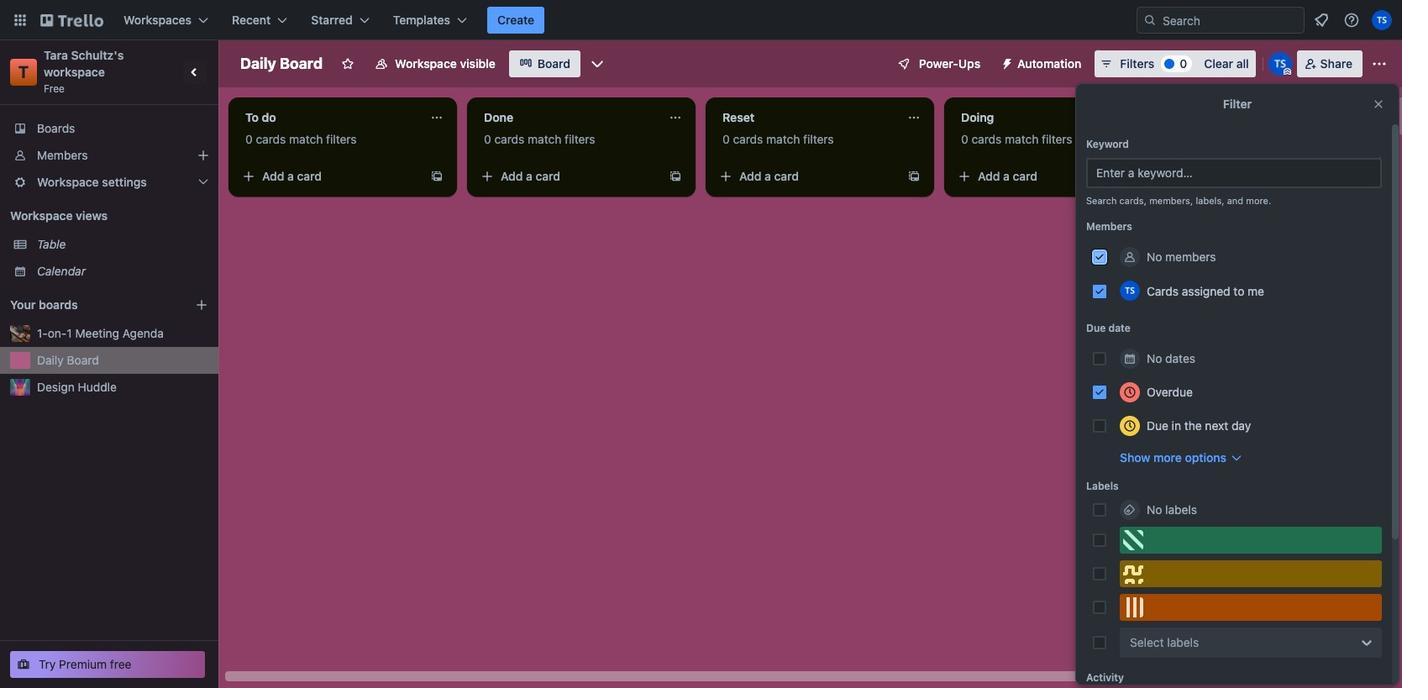 Task type: vqa. For each thing, say whether or not it's contained in the screenshot.
text box
no



Task type: describe. For each thing, give the bounding box(es) containing it.
board inside text box
[[280, 55, 323, 72]]

boards
[[39, 297, 78, 312]]

do
[[262, 110, 276, 124]]

boards link
[[0, 115, 218, 142]]

meeting
[[75, 326, 119, 340]]

add another list
[[1213, 108, 1301, 123]]

clear all
[[1204, 56, 1249, 71]]

a for reset
[[765, 169, 771, 183]]

next
[[1205, 418, 1229, 433]]

daily inside daily board link
[[37, 353, 64, 367]]

the
[[1185, 418, 1202, 433]]

t link
[[10, 59, 37, 86]]

show menu image
[[1371, 55, 1388, 72]]

labels for select labels
[[1168, 635, 1199, 650]]

0 vertical spatial members
[[37, 148, 88, 162]]

open information menu image
[[1344, 12, 1361, 29]]

workspace for workspace settings
[[37, 175, 99, 189]]

match for reset
[[766, 132, 800, 146]]

reset
[[723, 110, 755, 124]]

calendar
[[37, 264, 86, 278]]

create
[[498, 13, 535, 27]]

settings
[[102, 175, 147, 189]]

add a card for done
[[501, 169, 561, 183]]

due date
[[1087, 322, 1131, 334]]

recent button
[[222, 7, 298, 34]]

select
[[1130, 635, 1164, 650]]

workspace visible
[[395, 56, 496, 71]]

Search field
[[1157, 8, 1304, 33]]

workspace for workspace views
[[10, 208, 73, 223]]

color: green, title: none element
[[1120, 527, 1382, 554]]

close popover image
[[1372, 97, 1386, 111]]

search image
[[1144, 13, 1157, 27]]

overdue
[[1147, 385, 1193, 399]]

share
[[1321, 56, 1353, 71]]

assigned
[[1182, 284, 1231, 298]]

cards assigned to me
[[1147, 284, 1265, 298]]

0 notifications image
[[1312, 10, 1332, 30]]

create from template… image for reset
[[908, 170, 921, 183]]

workspace navigation collapse icon image
[[183, 61, 207, 84]]

views
[[76, 208, 108, 223]]

to do
[[245, 110, 276, 124]]

free
[[44, 82, 65, 95]]

day
[[1232, 418, 1251, 433]]

add a card for doing
[[978, 169, 1038, 183]]

0 horizontal spatial board
[[67, 353, 99, 367]]

recent
[[232, 13, 271, 27]]

cards for done
[[495, 132, 525, 146]]

labels,
[[1196, 195, 1225, 206]]

match for to do
[[289, 132, 323, 146]]

no dates
[[1147, 351, 1196, 366]]

show more options
[[1120, 450, 1227, 465]]

create button
[[487, 7, 545, 34]]

try premium free
[[39, 657, 132, 671]]

create from template… image for doing
[[1146, 170, 1160, 183]]

automation
[[1018, 56, 1082, 71]]

due for due in the next day
[[1147, 418, 1169, 433]]

and
[[1227, 195, 1244, 206]]

1 add a card button from the left
[[235, 163, 424, 190]]

Reset text field
[[713, 104, 897, 131]]

premium
[[59, 657, 107, 671]]

0 for reset
[[723, 132, 730, 146]]

templates
[[393, 13, 450, 27]]

0 for done
[[484, 132, 491, 146]]

board link
[[509, 50, 581, 77]]

labels
[[1087, 480, 1119, 492]]

tara
[[44, 48, 68, 62]]

back to home image
[[40, 7, 103, 34]]

members,
[[1150, 195, 1193, 206]]

cards,
[[1120, 195, 1147, 206]]

show more options button
[[1120, 450, 1244, 466]]

done
[[484, 110, 514, 124]]

cards for to do
[[256, 132, 286, 146]]

add a card button for doing
[[951, 163, 1140, 190]]

Done text field
[[474, 104, 659, 131]]

starred
[[311, 13, 353, 27]]

1 a from the left
[[287, 169, 294, 183]]

add a card for reset
[[740, 169, 799, 183]]

add another list button
[[1183, 97, 1403, 134]]

me
[[1248, 284, 1265, 298]]

workspaces
[[124, 13, 192, 27]]

no for no labels
[[1147, 503, 1163, 517]]

0 left "clear"
[[1180, 56, 1188, 71]]

filters for done
[[565, 132, 595, 146]]

tara schultz's workspace free
[[44, 48, 127, 95]]

0 vertical spatial tara schultz (taraschultz7) image
[[1269, 52, 1292, 76]]

visible
[[460, 56, 496, 71]]

Enter a keyword… text field
[[1087, 158, 1382, 188]]

filters for reset
[[803, 132, 834, 146]]

your
[[10, 297, 36, 312]]

workspace for workspace visible
[[395, 56, 457, 71]]

add for reset
[[740, 169, 762, 183]]

search cards, members, labels, and more.
[[1087, 195, 1272, 206]]

on-
[[48, 326, 67, 340]]

t
[[18, 62, 29, 82]]

0 cards match filters for done
[[484, 132, 595, 146]]

clear all button
[[1198, 50, 1256, 77]]

search
[[1087, 195, 1117, 206]]

labels for no labels
[[1166, 503, 1197, 517]]

0 cards match filters for to do
[[245, 132, 357, 146]]

no for no members
[[1147, 250, 1163, 264]]

another
[[1239, 108, 1282, 123]]

add for done
[[501, 169, 523, 183]]

workspaces button
[[113, 7, 219, 34]]

templates button
[[383, 7, 477, 34]]

color: yellow, title: none element
[[1120, 561, 1382, 587]]

0 cards match filters for reset
[[723, 132, 834, 146]]

filter
[[1223, 97, 1252, 111]]

calendar link
[[37, 263, 208, 280]]

share button
[[1297, 50, 1363, 77]]

card for doing
[[1013, 169, 1038, 183]]



Task type: locate. For each thing, give the bounding box(es) containing it.
0 cards match filters down done text box
[[484, 132, 595, 146]]

board left customize views image
[[538, 56, 571, 71]]

labels right 'select'
[[1168, 635, 1199, 650]]

1 vertical spatial workspace
[[37, 175, 99, 189]]

a down the "reset" text field at the right of page
[[765, 169, 771, 183]]

add a card button for done
[[474, 163, 662, 190]]

tara schultz (taraschultz7) image
[[1269, 52, 1292, 76], [1120, 281, 1140, 301]]

to
[[1234, 284, 1245, 298]]

to
[[245, 110, 259, 124]]

daily
[[240, 55, 276, 72], [37, 353, 64, 367]]

no members
[[1147, 250, 1216, 264]]

match inside doing 0 cards match filters
[[1005, 132, 1039, 146]]

cards down doing
[[972, 132, 1002, 146]]

1 card from the left
[[297, 169, 322, 183]]

add a card down reset
[[740, 169, 799, 183]]

power-ups
[[919, 56, 981, 71]]

3 0 cards match filters from the left
[[723, 132, 834, 146]]

color: orange, title: none element
[[1120, 594, 1382, 621]]

due left "date"
[[1087, 322, 1106, 334]]

starred button
[[301, 7, 380, 34]]

this member is an admin of this board. image
[[1284, 68, 1291, 76]]

2 create from template… image from the left
[[1146, 170, 1160, 183]]

due for due date
[[1087, 322, 1106, 334]]

0 cards match filters down the "reset" text field at the right of page
[[723, 132, 834, 146]]

match for done
[[528, 132, 562, 146]]

1 cards from the left
[[256, 132, 286, 146]]

3 a from the left
[[765, 169, 771, 183]]

card for reset
[[774, 169, 799, 183]]

add a card down do at top
[[262, 169, 322, 183]]

automation button
[[994, 50, 1092, 77]]

add down doing 0 cards match filters
[[978, 169, 1000, 183]]

0 horizontal spatial members
[[37, 148, 88, 162]]

2 0 cards match filters from the left
[[484, 132, 595, 146]]

1 vertical spatial labels
[[1168, 635, 1199, 650]]

0 down doing
[[961, 132, 969, 146]]

daily board link
[[37, 352, 208, 369]]

2 card from the left
[[536, 169, 561, 183]]

match down done text box
[[528, 132, 562, 146]]

4 match from the left
[[1005, 132, 1039, 146]]

filters down the "reset" text field at the right of page
[[803, 132, 834, 146]]

card
[[297, 169, 322, 183], [536, 169, 561, 183], [774, 169, 799, 183], [1013, 169, 1038, 183]]

0 down to
[[245, 132, 253, 146]]

huddle
[[78, 380, 117, 394]]

0 vertical spatial daily
[[240, 55, 276, 72]]

daily board inside text box
[[240, 55, 323, 72]]

card down doing 0 cards match filters
[[1013, 169, 1038, 183]]

2 a from the left
[[526, 169, 533, 183]]

due
[[1087, 322, 1106, 334], [1147, 418, 1169, 433]]

try
[[39, 657, 56, 671]]

members
[[1166, 250, 1216, 264]]

a down done text box
[[526, 169, 533, 183]]

2 match from the left
[[528, 132, 562, 146]]

create from template… image
[[430, 170, 444, 183], [669, 170, 682, 183]]

1 vertical spatial due
[[1147, 418, 1169, 433]]

filters
[[1120, 56, 1155, 71]]

add left another
[[1213, 108, 1236, 123]]

1 horizontal spatial daily
[[240, 55, 276, 72]]

0 vertical spatial no
[[1147, 250, 1163, 264]]

primary element
[[0, 0, 1403, 40]]

no
[[1147, 250, 1163, 264], [1147, 351, 1163, 366], [1147, 503, 1163, 517]]

Board name text field
[[232, 50, 331, 77]]

workspace visible button
[[365, 50, 506, 77]]

daily inside daily board text box
[[240, 55, 276, 72]]

Doing text field
[[951, 104, 1136, 131]]

workspace up workspace views
[[37, 175, 99, 189]]

add a card button for reset
[[713, 163, 901, 190]]

add a card down done
[[501, 169, 561, 183]]

filters down done text box
[[565, 132, 595, 146]]

4 card from the left
[[1013, 169, 1038, 183]]

design huddle
[[37, 380, 117, 394]]

1-
[[37, 326, 48, 340]]

4 cards from the left
[[972, 132, 1002, 146]]

add for doing
[[978, 169, 1000, 183]]

0 vertical spatial labels
[[1166, 503, 1197, 517]]

1-on-1 meeting agenda
[[37, 326, 164, 340]]

clear
[[1204, 56, 1234, 71]]

table
[[37, 237, 66, 251]]

all
[[1237, 56, 1249, 71]]

add down done
[[501, 169, 523, 183]]

workspace inside popup button
[[37, 175, 99, 189]]

1 horizontal spatial daily board
[[240, 55, 323, 72]]

daily up design
[[37, 353, 64, 367]]

add down do at top
[[262, 169, 284, 183]]

match down the doing text field on the top right
[[1005, 132, 1039, 146]]

0 horizontal spatial create from template… image
[[908, 170, 921, 183]]

0 vertical spatial due
[[1087, 322, 1106, 334]]

members down search
[[1087, 220, 1133, 233]]

list
[[1285, 108, 1301, 123]]

1 match from the left
[[289, 132, 323, 146]]

1 horizontal spatial members
[[1087, 220, 1133, 233]]

no down more
[[1147, 503, 1163, 517]]

daily down the recent popup button
[[240, 55, 276, 72]]

1 0 cards match filters from the left
[[245, 132, 357, 146]]

3 filters from the left
[[803, 132, 834, 146]]

filters for to do
[[326, 132, 357, 146]]

3 add a card button from the left
[[713, 163, 901, 190]]

0 cards match filters down to do text box
[[245, 132, 357, 146]]

1 create from template… image from the left
[[430, 170, 444, 183]]

2 vertical spatial workspace
[[10, 208, 73, 223]]

1 horizontal spatial due
[[1147, 418, 1169, 433]]

0 inside doing 0 cards match filters
[[961, 132, 969, 146]]

0 vertical spatial daily board
[[240, 55, 323, 72]]

workspace down templates dropdown button
[[395, 56, 457, 71]]

0 horizontal spatial daily board
[[37, 353, 99, 367]]

cards down do at top
[[256, 132, 286, 146]]

no for no dates
[[1147, 351, 1163, 366]]

your boards with 3 items element
[[10, 295, 170, 315]]

dates
[[1166, 351, 1196, 366]]

1 filters from the left
[[326, 132, 357, 146]]

table link
[[37, 236, 208, 253]]

1 no from the top
[[1147, 250, 1163, 264]]

no up cards at the right top of page
[[1147, 250, 1163, 264]]

match down the "reset" text field at the right of page
[[766, 132, 800, 146]]

1 create from template… image from the left
[[908, 170, 921, 183]]

card down to do text box
[[297, 169, 322, 183]]

0
[[1180, 56, 1188, 71], [245, 132, 253, 146], [484, 132, 491, 146], [723, 132, 730, 146], [961, 132, 969, 146]]

show
[[1120, 450, 1151, 465]]

add down reset
[[740, 169, 762, 183]]

1 horizontal spatial create from template… image
[[1146, 170, 1160, 183]]

filters inside doing 0 cards match filters
[[1042, 132, 1073, 146]]

1 vertical spatial daily
[[37, 353, 64, 367]]

card down the "reset" text field at the right of page
[[774, 169, 799, 183]]

1 vertical spatial tara schultz (taraschultz7) image
[[1120, 281, 1140, 301]]

your boards
[[10, 297, 78, 312]]

tara schultz (taraschultz7) image right all
[[1269, 52, 1292, 76]]

3 cards from the left
[[733, 132, 763, 146]]

add a card button down done text box
[[474, 163, 662, 190]]

create from template… image
[[908, 170, 921, 183], [1146, 170, 1160, 183]]

board up design huddle at the bottom of the page
[[67, 353, 99, 367]]

3 add a card from the left
[[740, 169, 799, 183]]

2 create from template… image from the left
[[669, 170, 682, 183]]

schultz's
[[71, 48, 124, 62]]

filters down the doing text field on the top right
[[1042, 132, 1073, 146]]

a for doing
[[1003, 169, 1010, 183]]

0 horizontal spatial create from template… image
[[430, 170, 444, 183]]

4 filters from the left
[[1042, 132, 1073, 146]]

due left in
[[1147, 418, 1169, 433]]

add a card button down the "reset" text field at the right of page
[[713, 163, 901, 190]]

sm image
[[994, 50, 1018, 74]]

no labels
[[1147, 503, 1197, 517]]

card for done
[[536, 169, 561, 183]]

2 vertical spatial no
[[1147, 503, 1163, 517]]

more
[[1154, 450, 1182, 465]]

1 vertical spatial members
[[1087, 220, 1133, 233]]

4 add a card from the left
[[978, 169, 1038, 183]]

a
[[287, 169, 294, 183], [526, 169, 533, 183], [765, 169, 771, 183], [1003, 169, 1010, 183]]

members
[[37, 148, 88, 162], [1087, 220, 1133, 233]]

workspace up table
[[10, 208, 73, 223]]

match down to do text box
[[289, 132, 323, 146]]

design
[[37, 380, 75, 394]]

2 add a card from the left
[[501, 169, 561, 183]]

1 vertical spatial no
[[1147, 351, 1163, 366]]

activity
[[1087, 671, 1124, 684]]

star or unstar board image
[[341, 57, 355, 71]]

add a card button down doing 0 cards match filters
[[951, 163, 1140, 190]]

3 card from the left
[[774, 169, 799, 183]]

boards
[[37, 121, 75, 135]]

1 horizontal spatial 0 cards match filters
[[484, 132, 595, 146]]

2 filters from the left
[[565, 132, 595, 146]]

select labels
[[1130, 635, 1199, 650]]

1 horizontal spatial tara schultz (taraschultz7) image
[[1269, 52, 1292, 76]]

0 down done
[[484, 132, 491, 146]]

power-
[[919, 56, 959, 71]]

design huddle link
[[37, 379, 208, 396]]

1 horizontal spatial board
[[280, 55, 323, 72]]

members link
[[0, 142, 218, 169]]

due in the next day
[[1147, 418, 1251, 433]]

cards down reset
[[733, 132, 763, 146]]

ups
[[959, 56, 981, 71]]

free
[[110, 657, 132, 671]]

workspace settings
[[37, 175, 147, 189]]

1 add a card from the left
[[262, 169, 322, 183]]

0 down reset
[[723, 132, 730, 146]]

members down boards
[[37, 148, 88, 162]]

0 horizontal spatial 0 cards match filters
[[245, 132, 357, 146]]

2 no from the top
[[1147, 351, 1163, 366]]

1-on-1 meeting agenda link
[[37, 325, 208, 342]]

0 cards match filters
[[245, 132, 357, 146], [484, 132, 595, 146], [723, 132, 834, 146]]

daily board down 1 at left
[[37, 353, 99, 367]]

cards for reset
[[733, 132, 763, 146]]

0 horizontal spatial tara schultz (taraschultz7) image
[[1120, 281, 1140, 301]]

2 cards from the left
[[495, 132, 525, 146]]

add a card down doing 0 cards match filters
[[978, 169, 1038, 183]]

workspace settings button
[[0, 169, 218, 196]]

daily board down the recent popup button
[[240, 55, 323, 72]]

options
[[1185, 450, 1227, 465]]

filters down to do text box
[[326, 132, 357, 146]]

1 vertical spatial daily board
[[37, 353, 99, 367]]

add board image
[[195, 298, 208, 312]]

2 add a card button from the left
[[474, 163, 662, 190]]

date
[[1109, 322, 1131, 334]]

no left dates
[[1147, 351, 1163, 366]]

tara schultz (taraschultz7) image
[[1372, 10, 1392, 30]]

match
[[289, 132, 323, 146], [528, 132, 562, 146], [766, 132, 800, 146], [1005, 132, 1039, 146]]

board left star or unstar board image
[[280, 55, 323, 72]]

workspace inside button
[[395, 56, 457, 71]]

power-ups button
[[886, 50, 991, 77]]

To do text field
[[235, 104, 420, 131]]

workspace
[[44, 65, 105, 79]]

2 horizontal spatial 0 cards match filters
[[723, 132, 834, 146]]

1 horizontal spatial create from template… image
[[669, 170, 682, 183]]

a down to do text box
[[287, 169, 294, 183]]

3 no from the top
[[1147, 503, 1163, 517]]

2 horizontal spatial board
[[538, 56, 571, 71]]

card down done text box
[[536, 169, 561, 183]]

tara schultz (taraschultz7) image left cards at the right top of page
[[1120, 281, 1140, 301]]

labels down show more options button
[[1166, 503, 1197, 517]]

3 match from the left
[[766, 132, 800, 146]]

a down doing 0 cards match filters
[[1003, 169, 1010, 183]]

try premium free button
[[10, 651, 205, 678]]

cards
[[1147, 284, 1179, 298]]

labels
[[1166, 503, 1197, 517], [1168, 635, 1199, 650]]

agenda
[[122, 326, 164, 340]]

0 horizontal spatial due
[[1087, 322, 1106, 334]]

doing 0 cards match filters
[[961, 110, 1073, 146]]

0 vertical spatial workspace
[[395, 56, 457, 71]]

0 horizontal spatial daily
[[37, 353, 64, 367]]

tara schultz's workspace link
[[44, 48, 127, 79]]

4 a from the left
[[1003, 169, 1010, 183]]

4 add a card button from the left
[[951, 163, 1140, 190]]

doing
[[961, 110, 994, 124]]

cards down done
[[495, 132, 525, 146]]

a for done
[[526, 169, 533, 183]]

0 for to do
[[245, 132, 253, 146]]

cards inside doing 0 cards match filters
[[972, 132, 1002, 146]]

add a card button down to do text box
[[235, 163, 424, 190]]

customize views image
[[589, 55, 606, 72]]

cards
[[256, 132, 286, 146], [495, 132, 525, 146], [733, 132, 763, 146], [972, 132, 1002, 146]]



